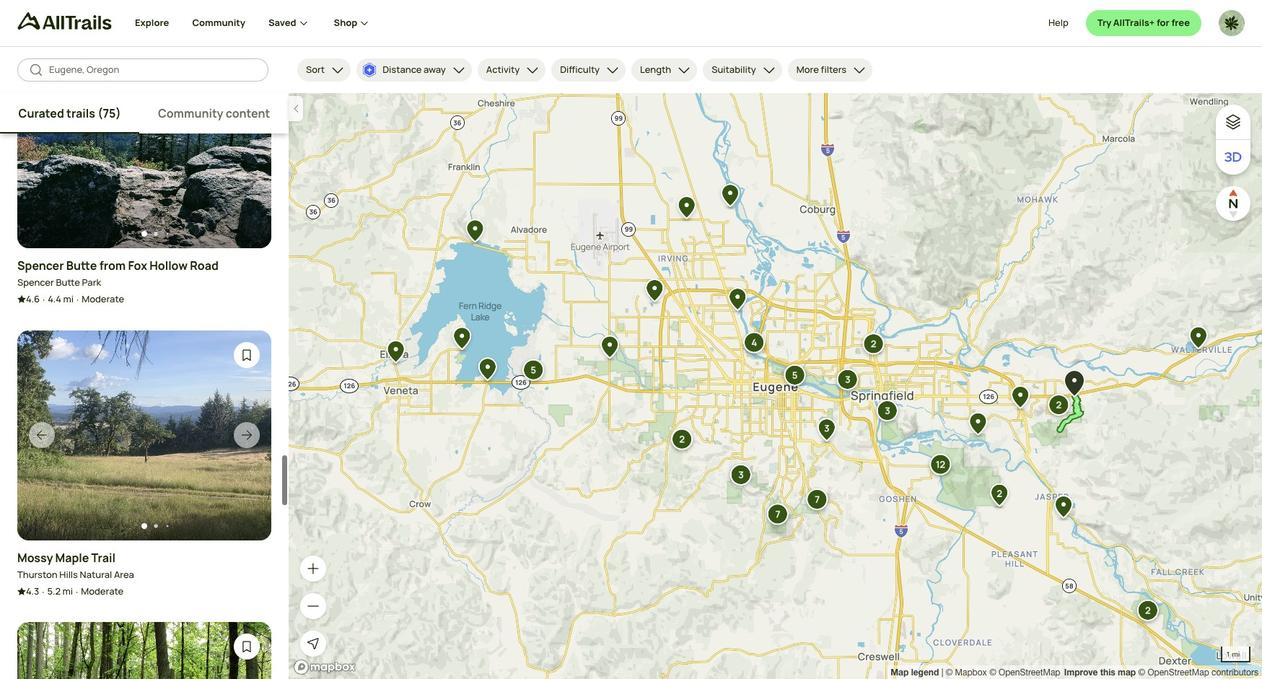 Task type: describe. For each thing, give the bounding box(es) containing it.
4.6 · 4.4 mi · moderate
[[26, 293, 124, 306]]

2 add to list image from the top
[[240, 640, 254, 654]]

try alltrails+ for free
[[1098, 16, 1190, 29]]

help link
[[1049, 10, 1069, 36]]

difficulty
[[560, 63, 600, 76]]

4.6
[[26, 293, 40, 306]]

free
[[1172, 16, 1190, 29]]

activity
[[486, 63, 520, 76]]

navigate previous image for navigate next image
[[35, 136, 49, 151]]

suitability button
[[703, 58, 782, 82]]

community for community content
[[158, 105, 223, 121]]

map options image
[[1225, 113, 1242, 131]]

kendall image
[[1219, 10, 1245, 36]]

map legend link
[[891, 667, 942, 678]]

away
[[424, 63, 446, 76]]

community for community
[[192, 16, 245, 29]]

4.3 · 5.2 mi · moderate
[[26, 585, 124, 598]]

more filters
[[797, 63, 847, 76]]

spencer butte park link
[[17, 276, 101, 290]]

natural
[[80, 568, 112, 581]]

hills
[[59, 568, 78, 581]]

thurston hills natural area link
[[17, 568, 134, 582]]

reset north and pitch image
[[1219, 189, 1248, 218]]

· right the 4.4 on the top left of page
[[77, 293, 79, 306]]

difficulty button
[[552, 58, 626, 82]]

shop link
[[334, 0, 372, 46]]

improve this map link
[[1065, 667, 1136, 678]]

Eugene, Oregon field
[[49, 63, 257, 77]]

curated trails (75) tab
[[0, 93, 140, 134]]

· left the 4.4 on the top left of page
[[43, 293, 45, 306]]

try
[[1098, 16, 1112, 29]]

try alltrails+ for free link
[[1086, 10, 1202, 36]]

navigate next image
[[240, 136, 254, 151]]

improve
[[1065, 667, 1098, 678]]

moderate for trail
[[81, 585, 124, 598]]

1 add to list image from the top
[[240, 348, 254, 362]]

5.2
[[47, 585, 61, 598]]

activity button
[[478, 58, 546, 82]]

mi for butte
[[63, 293, 74, 306]]

saved button
[[269, 0, 334, 46]]

content
[[226, 105, 270, 121]]

help
[[1049, 16, 1069, 29]]

area
[[114, 568, 134, 581]]

suitability
[[712, 63, 756, 76]]

contributors
[[1212, 668, 1259, 678]]

spencer butte from fox hollow road spencer butte park
[[17, 258, 219, 289]]

saved
[[269, 16, 296, 29]]

filters
[[821, 63, 847, 76]]

curated trails (75)
[[18, 105, 121, 121]]

current location image
[[306, 637, 321, 651]]

trails
[[66, 105, 95, 121]]



Task type: vqa. For each thing, say whether or not it's contained in the screenshot.
CONTENT
yes



Task type: locate. For each thing, give the bounding box(es) containing it.
community left content
[[158, 105, 223, 121]]

© openstreetmap contributors link
[[1139, 668, 1259, 678]]

moderate down park
[[82, 293, 124, 306]]

openstreetmap right map
[[1148, 668, 1210, 678]]

tab list
[[0, 93, 289, 134]]

park
[[82, 276, 101, 289]]

sort button
[[297, 58, 351, 82]]

mi right 1
[[1233, 650, 1240, 658]]

0 vertical spatial mi
[[63, 293, 74, 306]]

1 mi
[[1227, 650, 1240, 658]]

© right mapbox
[[990, 668, 997, 678]]

1
[[1227, 650, 1231, 658]]

1 navigate previous image from the top
[[35, 136, 49, 151]]

navigate next image
[[240, 428, 254, 443]]

legend
[[912, 667, 939, 678]]

map
[[891, 667, 909, 678]]

moderate down natural at the left of page
[[81, 585, 124, 598]]

dialog
[[0, 0, 1263, 679]]

map
[[1118, 667, 1136, 678]]

trail
[[91, 550, 115, 566]]

distance
[[383, 63, 422, 76]]

hollow
[[150, 258, 188, 274]]

mi inside 4.3 · 5.2 mi · moderate
[[63, 585, 73, 598]]

more filters button
[[788, 58, 873, 82]]

community
[[192, 16, 245, 29], [158, 105, 223, 121]]

mi for maple
[[63, 585, 73, 598]]

mi right 5.2
[[63, 585, 73, 598]]

mossy maple trail thurston hills natural area
[[17, 550, 134, 581]]

1 openstreetmap from the left
[[999, 668, 1061, 678]]

0 vertical spatial moderate
[[82, 293, 124, 306]]

1 vertical spatial add to list image
[[240, 640, 254, 654]]

length button
[[632, 58, 698, 82]]

list
[[891, 666, 1259, 679]]

distance away button
[[357, 58, 472, 82]]

openstreetmap
[[999, 668, 1061, 678], [1148, 668, 1210, 678]]

2 navigate previous image from the top
[[35, 428, 49, 443]]

2 vertical spatial mi
[[1233, 650, 1240, 658]]

1 vertical spatial butte
[[56, 276, 80, 289]]

navigate previous image
[[35, 136, 49, 151], [35, 428, 49, 443]]

1 vertical spatial spencer
[[17, 276, 54, 289]]

butte up park
[[66, 258, 97, 274]]

1 vertical spatial moderate
[[81, 585, 124, 598]]

list containing map legend
[[891, 666, 1259, 679]]

mi right the 4.4 on the top left of page
[[63, 293, 74, 306]]

alltrails+
[[1114, 16, 1155, 29]]

moderate
[[82, 293, 124, 306], [81, 585, 124, 598]]

butte
[[66, 258, 97, 274], [56, 276, 80, 289]]

©
[[946, 668, 953, 678], [990, 668, 997, 678], [1139, 668, 1146, 678]]

map region
[[289, 93, 1263, 679]]

0 vertical spatial community
[[192, 16, 245, 29]]

length
[[640, 63, 672, 76]]

2 spencer from the top
[[17, 276, 54, 289]]

spencer up "spencer butte park" "link"
[[17, 258, 64, 274]]

sort
[[306, 63, 325, 76]]

enable 3d map image
[[1225, 149, 1242, 166]]

4.3
[[26, 585, 39, 598]]

1 © from the left
[[946, 668, 953, 678]]

mossy
[[17, 550, 53, 566]]

0 vertical spatial spencer
[[17, 258, 64, 274]]

1 horizontal spatial openstreetmap
[[1148, 668, 1210, 678]]

distance away
[[383, 63, 446, 76]]

this
[[1101, 667, 1116, 678]]

2 © from the left
[[990, 668, 997, 678]]

zoom map in image
[[306, 562, 321, 576]]

1 vertical spatial mi
[[63, 585, 73, 598]]

© openstreetmap link
[[990, 668, 1061, 678]]

1 spencer from the top
[[17, 258, 64, 274]]

© right map
[[1139, 668, 1146, 678]]

from
[[99, 258, 126, 274]]

0 vertical spatial butte
[[66, 258, 97, 274]]

zoom map out image
[[306, 599, 321, 614]]

community left saved
[[192, 16, 245, 29]]

add to list image
[[240, 348, 254, 362], [240, 640, 254, 654]]

© right |
[[946, 668, 953, 678]]

3 © from the left
[[1139, 668, 1146, 678]]

community content
[[158, 105, 270, 121]]

moderate inside '4.6 · 4.4 mi · moderate'
[[82, 293, 124, 306]]

thurston
[[17, 568, 58, 581]]

4.4
[[48, 293, 61, 306]]

selected pin image
[[1060, 365, 1090, 404]]

close this dialog image
[[1224, 618, 1238, 633]]

explore link
[[135, 0, 169, 46]]

community link
[[192, 0, 245, 46]]

for
[[1157, 16, 1170, 29]]

(75)
[[98, 105, 121, 121]]

shop button
[[334, 0, 372, 46]]

spencer up 4.6
[[17, 276, 54, 289]]

alltrails link
[[17, 12, 135, 36]]

1 horizontal spatial ©
[[990, 668, 997, 678]]

· right 4.3
[[42, 585, 44, 598]]

1 vertical spatial navigate previous image
[[35, 428, 49, 443]]

saved link
[[269, 0, 311, 46]]

more
[[797, 63, 819, 76]]

© mapbox link
[[946, 668, 987, 678]]

1 vertical spatial community
[[158, 105, 223, 121]]

community content tab
[[140, 93, 289, 134]]

moderate for from
[[82, 293, 124, 306]]

0 vertical spatial navigate previous image
[[35, 136, 49, 151]]

openstreetmap left improve on the bottom of the page
[[999, 668, 1061, 678]]

curated
[[18, 105, 64, 121]]

0 horizontal spatial ©
[[946, 668, 953, 678]]

butte up '4.6 · 4.4 mi · moderate'
[[56, 276, 80, 289]]

2 openstreetmap from the left
[[1148, 668, 1210, 678]]

·
[[43, 293, 45, 306], [77, 293, 79, 306], [42, 585, 44, 598], [76, 585, 78, 598]]

· down the thurston hills natural area link
[[76, 585, 78, 598]]

mi
[[63, 293, 74, 306], [63, 585, 73, 598], [1233, 650, 1240, 658]]

0 horizontal spatial openstreetmap
[[999, 668, 1061, 678]]

road
[[190, 258, 219, 274]]

spencer
[[17, 258, 64, 274], [17, 276, 54, 289]]

fox
[[128, 258, 147, 274]]

tab list containing curated trails (75)
[[0, 93, 289, 134]]

shop
[[334, 16, 358, 29]]

0 vertical spatial add to list image
[[240, 348, 254, 362]]

mapbox
[[955, 668, 987, 678]]

|
[[942, 668, 944, 678]]

mi inside '4.6 · 4.4 mi · moderate'
[[63, 293, 74, 306]]

navigate previous image for navigate next icon at left
[[35, 428, 49, 443]]

moderate inside 4.3 · 5.2 mi · moderate
[[81, 585, 124, 598]]

2 horizontal spatial ©
[[1139, 668, 1146, 678]]

community inside tab
[[158, 105, 223, 121]]

map legend | © mapbox © openstreetmap improve this map © openstreetmap contributors
[[891, 667, 1259, 678]]

maple
[[55, 550, 89, 566]]

explore
[[135, 16, 169, 29]]

None search field
[[17, 58, 269, 82]]

alltrails image
[[17, 12, 112, 30]]



